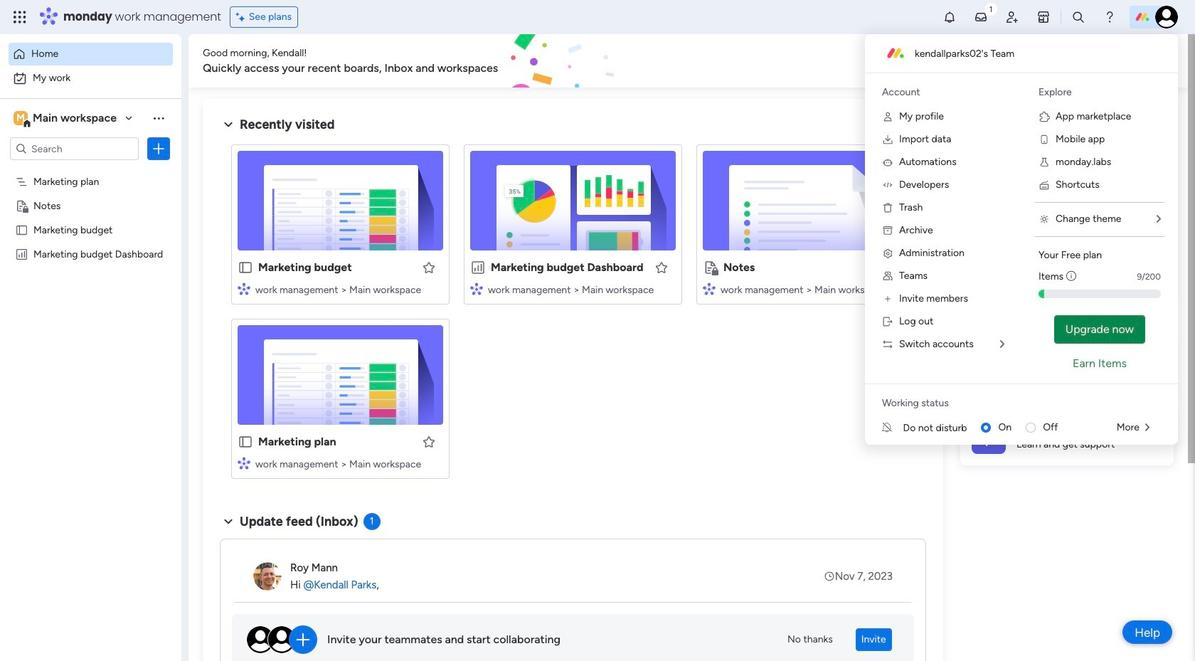 Task type: describe. For each thing, give the bounding box(es) containing it.
public board image
[[15, 223, 28, 236]]

1 horizontal spatial invite members image
[[1006, 10, 1020, 24]]

my profile image
[[883, 111, 894, 122]]

automations image
[[883, 157, 894, 168]]

search everything image
[[1072, 10, 1086, 24]]

0 vertical spatial option
[[9, 43, 173, 65]]

options image
[[152, 142, 166, 156]]

help image
[[1103, 10, 1118, 24]]

2 vertical spatial option
[[0, 168, 182, 171]]

help center element
[[961, 408, 1174, 465]]

roy mann image
[[253, 562, 282, 591]]

public dashboard image
[[15, 247, 28, 261]]

close update feed (inbox) image
[[220, 513, 237, 530]]

see plans image
[[236, 9, 249, 25]]

add to favorites image for private board icon
[[888, 260, 902, 274]]

1 vertical spatial invite members image
[[883, 293, 894, 305]]

developers image
[[883, 179, 894, 191]]

archive image
[[883, 225, 894, 236]]

notifications image
[[943, 10, 957, 24]]

private board image
[[703, 260, 719, 275]]

templates image image
[[974, 107, 1162, 206]]

0 horizontal spatial list arrow image
[[1146, 423, 1150, 433]]



Task type: locate. For each thing, give the bounding box(es) containing it.
public board image
[[238, 260, 253, 275], [238, 434, 253, 450]]

2 horizontal spatial add to favorites image
[[888, 260, 902, 274]]

1 horizontal spatial add to favorites image
[[655, 260, 669, 274]]

0 horizontal spatial add to favorites image
[[422, 435, 436, 449]]

kendall parks image
[[1156, 6, 1179, 28]]

invite members image right 1 icon
[[1006, 10, 1020, 24]]

trash image
[[883, 202, 894, 214]]

v2 surfce no notifications image
[[883, 420, 904, 435]]

administration image
[[883, 248, 894, 259]]

1 image
[[985, 1, 998, 17]]

private board image
[[15, 199, 28, 212]]

mobile app image
[[1039, 134, 1051, 145]]

invite members image
[[1006, 10, 1020, 24], [883, 293, 894, 305]]

change theme image
[[1039, 214, 1051, 225]]

teams image
[[883, 270, 894, 282]]

add to favorites image for public dashboard image
[[655, 260, 669, 274]]

select product image
[[13, 10, 27, 24]]

close recently visited image
[[220, 116, 237, 133]]

invite members image up log out image
[[883, 293, 894, 305]]

add to favorites image
[[422, 260, 436, 274]]

1 element
[[363, 513, 381, 530]]

add to favorites image for 1st public board icon from the bottom
[[422, 435, 436, 449]]

list arrow image
[[1157, 214, 1162, 224], [1146, 423, 1150, 433]]

update feed image
[[974, 10, 989, 24]]

0 vertical spatial list arrow image
[[1157, 214, 1162, 224]]

1 vertical spatial option
[[9, 67, 173, 90]]

list arrow image
[[1001, 340, 1005, 349]]

1 public board image from the top
[[238, 260, 253, 275]]

quick search results list box
[[220, 133, 927, 496]]

monday.labs image
[[1039, 157, 1051, 168]]

workspace options image
[[152, 111, 166, 125]]

1 vertical spatial list arrow image
[[1146, 423, 1150, 433]]

0 vertical spatial invite members image
[[1006, 10, 1020, 24]]

shortcuts image
[[1039, 179, 1051, 191]]

1 horizontal spatial list arrow image
[[1157, 214, 1162, 224]]

0 vertical spatial public board image
[[238, 260, 253, 275]]

1 vertical spatial public board image
[[238, 434, 253, 450]]

0 horizontal spatial invite members image
[[883, 293, 894, 305]]

v2 user feedback image
[[973, 53, 983, 69]]

add to favorites image
[[655, 260, 669, 274], [888, 260, 902, 274], [422, 435, 436, 449]]

getting started element
[[961, 340, 1174, 397]]

workspace image
[[14, 110, 28, 126]]

2 public board image from the top
[[238, 434, 253, 450]]

Search in workspace field
[[30, 141, 119, 157]]

option
[[9, 43, 173, 65], [9, 67, 173, 90], [0, 168, 182, 171]]

workspace selection element
[[14, 110, 119, 128]]

monday marketplace image
[[1037, 10, 1051, 24]]

log out image
[[883, 316, 894, 327]]

import data image
[[883, 134, 894, 145]]

public dashboard image
[[471, 260, 486, 275]]

v2 info image
[[1067, 269, 1077, 284]]

list box
[[0, 166, 182, 458]]



Task type: vqa. For each thing, say whether or not it's contained in the screenshot.
Teams IMAGE
yes



